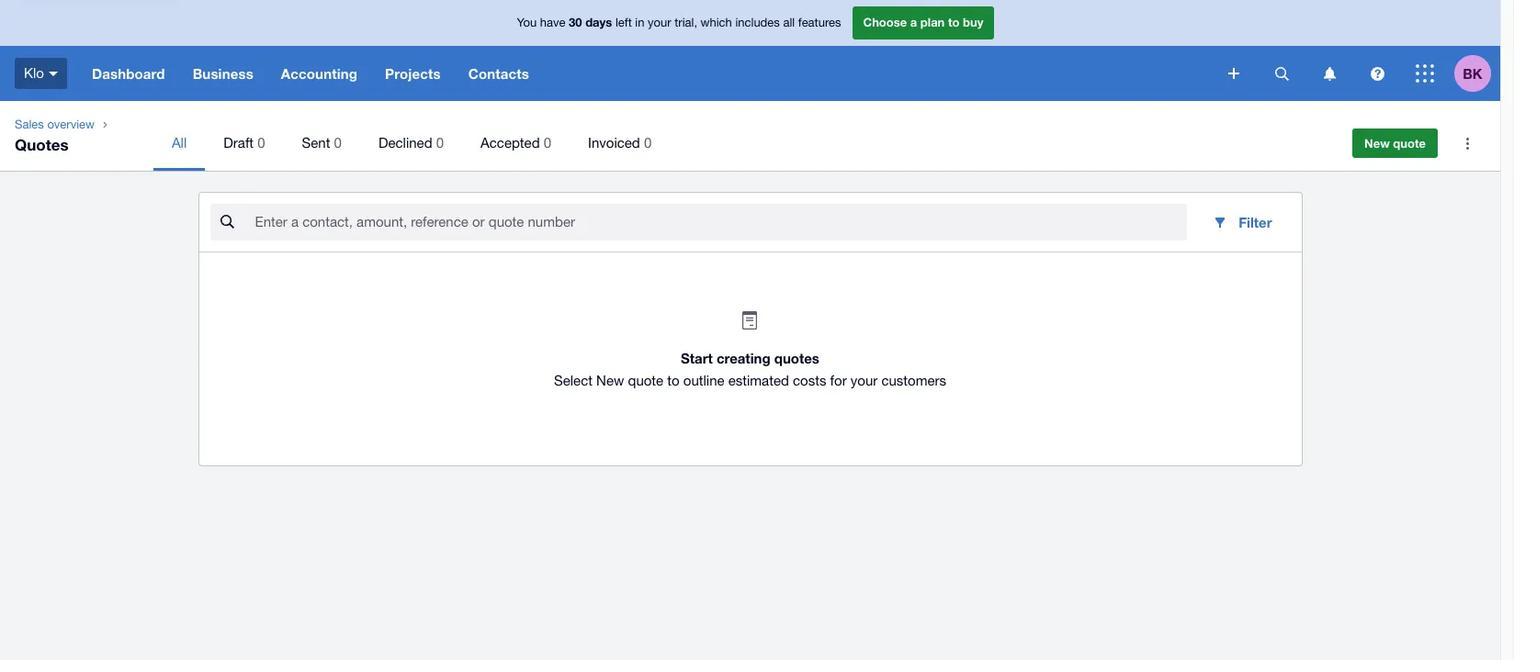 Task type: describe. For each thing, give the bounding box(es) containing it.
you have 30 days left in your trial, which includes all features
[[517, 15, 841, 30]]

accounting
[[281, 65, 358, 82]]

invoiced
[[588, 135, 640, 151]]

choose a plan to buy
[[864, 15, 984, 30]]

dashboard link
[[78, 46, 179, 101]]

Enter a contact, amount, reference or quote number field
[[253, 205, 1188, 240]]

new quote link
[[1353, 129, 1438, 158]]

outline
[[684, 373, 725, 389]]

draft 0
[[224, 135, 265, 151]]

bk button
[[1455, 46, 1501, 101]]

your inside you have 30 days left in your trial, which includes all features
[[648, 16, 672, 30]]

all
[[172, 135, 187, 151]]

for
[[831, 373, 847, 389]]

0 horizontal spatial svg image
[[1229, 68, 1240, 79]]

your inside start creating quotes select new quote to outline estimated costs for your customers
[[851, 373, 878, 389]]

0 for declined 0
[[436, 135, 444, 151]]

quote inside start creating quotes select new quote to outline estimated costs for your customers
[[628, 373, 664, 389]]

costs
[[793, 373, 827, 389]]

customers
[[882, 373, 947, 389]]

choose
[[864, 15, 907, 30]]

accounting button
[[267, 46, 371, 101]]

left
[[616, 16, 632, 30]]

klo button
[[0, 46, 78, 101]]

0 for accepted 0
[[544, 135, 552, 151]]

projects button
[[371, 46, 455, 101]]

all link
[[153, 116, 205, 171]]

in
[[635, 16, 645, 30]]

sales overview
[[15, 118, 95, 131]]

draft
[[224, 135, 254, 151]]

0 for invoiced 0
[[644, 135, 652, 151]]

banner containing bk
[[0, 0, 1501, 101]]

new quote
[[1365, 136, 1426, 151]]

days
[[586, 15, 612, 30]]

creating
[[717, 350, 771, 367]]

1 horizontal spatial quote
[[1394, 136, 1426, 151]]

business button
[[179, 46, 267, 101]]

sales overview link
[[7, 116, 102, 134]]

quotes element
[[0, 101, 1501, 171]]

0 for sent 0
[[334, 135, 342, 151]]



Task type: vqa. For each thing, say whether or not it's contained in the screenshot.
Get paid faster with online invoices Get
no



Task type: locate. For each thing, give the bounding box(es) containing it.
filter button
[[1199, 204, 1287, 241]]

30
[[569, 15, 582, 30]]

quotes
[[775, 350, 820, 367]]

declined
[[379, 135, 433, 151]]

0 horizontal spatial new
[[597, 373, 624, 389]]

sales
[[15, 118, 44, 131]]

sent 0
[[302, 135, 342, 151]]

all
[[783, 16, 795, 30]]

start
[[681, 350, 713, 367]]

3 0 from the left
[[436, 135, 444, 151]]

svg image
[[1416, 64, 1435, 83], [1229, 68, 1240, 79]]

new right select
[[597, 373, 624, 389]]

new inside quotes element
[[1365, 136, 1390, 151]]

0 right the accepted
[[544, 135, 552, 151]]

0 vertical spatial quote
[[1394, 136, 1426, 151]]

accepted 0
[[481, 135, 552, 151]]

new left shortcuts image
[[1365, 136, 1390, 151]]

select
[[554, 373, 593, 389]]

0 vertical spatial your
[[648, 16, 672, 30]]

filter
[[1239, 214, 1273, 231]]

invoiced 0
[[588, 135, 652, 151]]

quote
[[1394, 136, 1426, 151], [628, 373, 664, 389]]

0 right the sent
[[334, 135, 342, 151]]

0 vertical spatial to
[[948, 15, 960, 30]]

menu containing all
[[153, 116, 1327, 171]]

to left buy
[[948, 15, 960, 30]]

your
[[648, 16, 672, 30], [851, 373, 878, 389]]

svg image inside klo popup button
[[49, 71, 58, 76]]

plan
[[921, 15, 945, 30]]

quote left "outline"
[[628, 373, 664, 389]]

to left "outline"
[[668, 373, 680, 389]]

banner
[[0, 0, 1501, 101]]

0 right declined
[[436, 135, 444, 151]]

0 right draft
[[258, 135, 265, 151]]

buy
[[963, 15, 984, 30]]

have
[[540, 16, 566, 30]]

new inside start creating quotes select new quote to outline estimated costs for your customers
[[597, 373, 624, 389]]

accepted
[[481, 135, 540, 151]]

dashboard
[[92, 65, 165, 82]]

overview
[[47, 118, 95, 131]]

navigation containing dashboard
[[78, 46, 1216, 101]]

estimated
[[729, 373, 789, 389]]

0 for draft 0
[[258, 135, 265, 151]]

5 0 from the left
[[644, 135, 652, 151]]

2 0 from the left
[[334, 135, 342, 151]]

business
[[193, 65, 254, 82]]

to
[[948, 15, 960, 30], [668, 373, 680, 389]]

features
[[799, 16, 841, 30]]

klo
[[24, 65, 44, 81]]

4 0 from the left
[[544, 135, 552, 151]]

contacts button
[[455, 46, 543, 101]]

0 horizontal spatial to
[[668, 373, 680, 389]]

a
[[911, 15, 918, 30]]

your right "in"
[[648, 16, 672, 30]]

trial,
[[675, 16, 698, 30]]

start creating quotes select new quote to outline estimated costs for your customers
[[554, 350, 947, 389]]

1 horizontal spatial new
[[1365, 136, 1390, 151]]

includes
[[736, 16, 780, 30]]

to inside start creating quotes select new quote to outline estimated costs for your customers
[[668, 373, 680, 389]]

0
[[258, 135, 265, 151], [334, 135, 342, 151], [436, 135, 444, 151], [544, 135, 552, 151], [644, 135, 652, 151]]

1 horizontal spatial your
[[851, 373, 878, 389]]

you
[[517, 16, 537, 30]]

menu inside quotes element
[[153, 116, 1327, 171]]

1 0 from the left
[[258, 135, 265, 151]]

new
[[1365, 136, 1390, 151], [597, 373, 624, 389]]

1 vertical spatial new
[[597, 373, 624, 389]]

navigation
[[78, 46, 1216, 101]]

declined 0
[[379, 135, 444, 151]]

your right for
[[851, 373, 878, 389]]

projects
[[385, 65, 441, 82]]

svg image
[[1275, 67, 1289, 80], [1324, 67, 1336, 80], [1371, 67, 1385, 80], [49, 71, 58, 76]]

0 horizontal spatial quote
[[628, 373, 664, 389]]

1 vertical spatial quote
[[628, 373, 664, 389]]

quote left shortcuts image
[[1394, 136, 1426, 151]]

1 vertical spatial to
[[668, 373, 680, 389]]

1 vertical spatial your
[[851, 373, 878, 389]]

0 vertical spatial new
[[1365, 136, 1390, 151]]

1 horizontal spatial svg image
[[1416, 64, 1435, 83]]

shortcuts image
[[1449, 125, 1486, 162]]

bk
[[1464, 65, 1483, 81]]

0 horizontal spatial your
[[648, 16, 672, 30]]

1 horizontal spatial to
[[948, 15, 960, 30]]

menu
[[153, 116, 1327, 171]]

contacts
[[468, 65, 529, 82]]

0 right invoiced
[[644, 135, 652, 151]]

quotes
[[15, 135, 69, 154]]

which
[[701, 16, 732, 30]]

sent
[[302, 135, 330, 151]]



